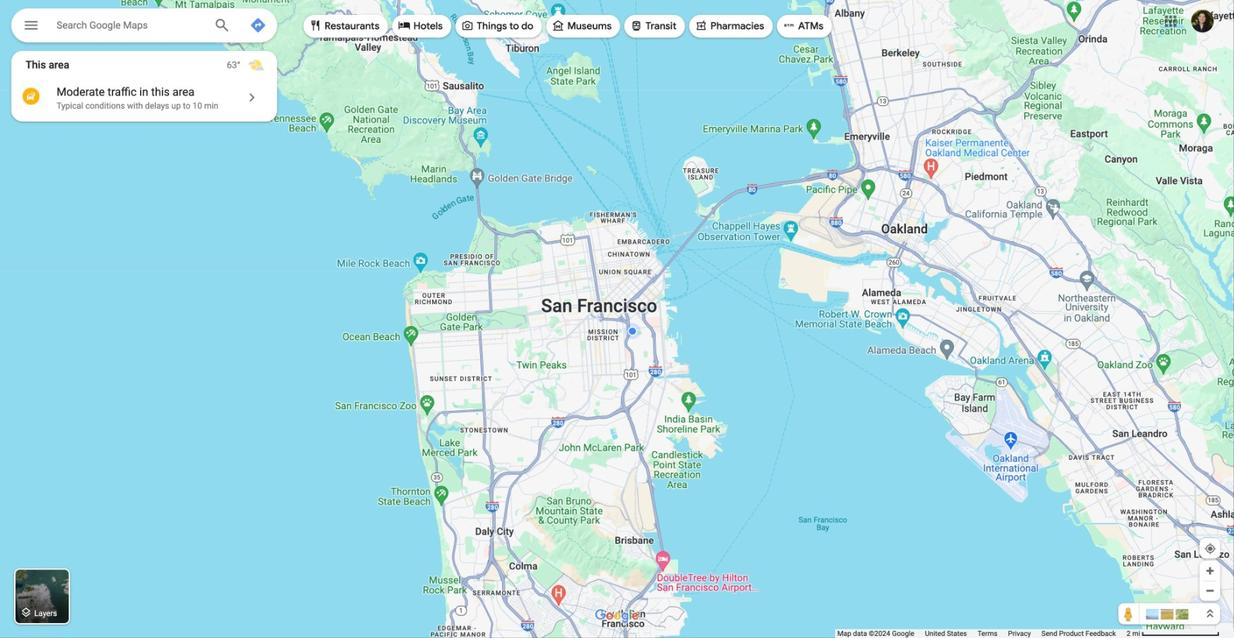 Task type: vqa. For each thing, say whether or not it's contained in the screenshot.
From your device icon
yes



Task type: describe. For each thing, give the bounding box(es) containing it.
none search field inside the google maps element
[[11, 8, 277, 46]]

google account: lina lukyantseva  
(lina@adept.ai) image
[[1192, 10, 1215, 32]]

this area region
[[11, 51, 277, 122]]



Task type: locate. For each thing, give the bounding box(es) containing it.
from your device image
[[1205, 543, 1218, 555]]

show street view coverage image
[[1119, 603, 1140, 625]]

zoom out image
[[1206, 586, 1216, 596]]

none field inside search google maps field
[[57, 16, 202, 33]]

partly cloudy image
[[248, 57, 265, 74]]

None search field
[[11, 8, 277, 46]]

None field
[[57, 16, 202, 33]]

Search Google Maps field
[[11, 8, 277, 46]]

google maps element
[[0, 0, 1235, 638]]

zoom in image
[[1206, 566, 1216, 577]]



